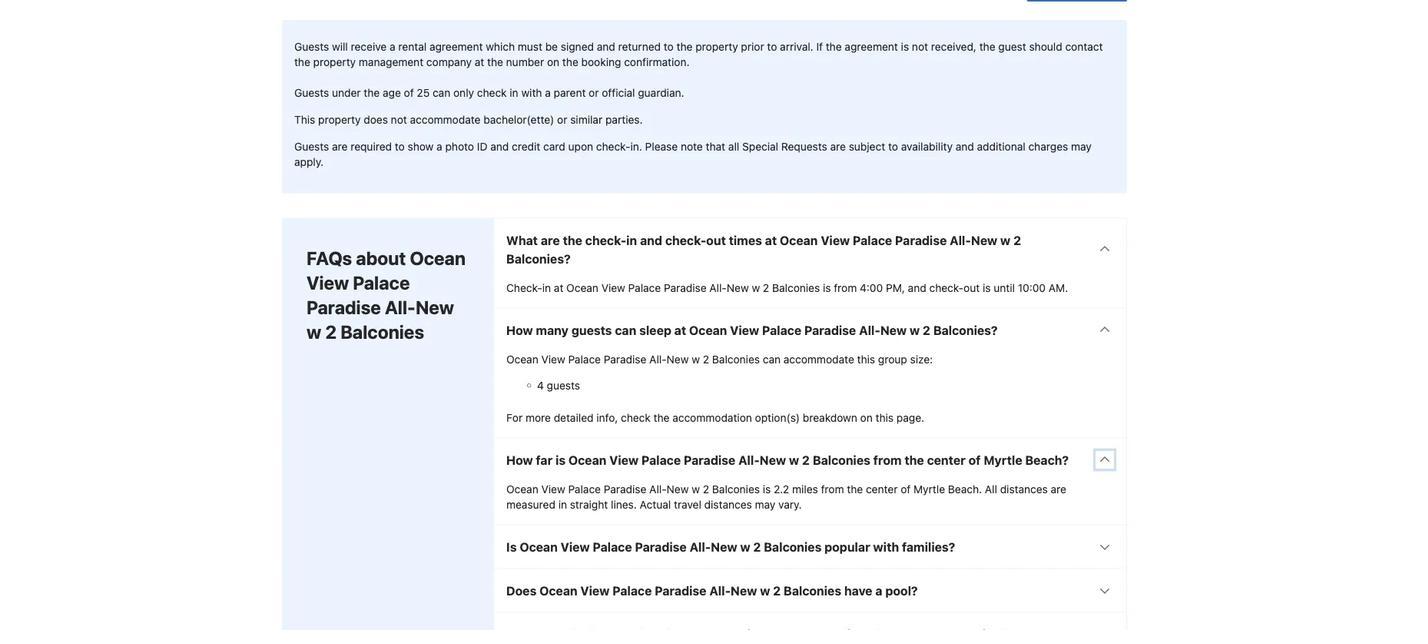 Task type: vqa. For each thing, say whether or not it's contained in the screenshot.
Customer Service Help link associated with Partner help
no



Task type: describe. For each thing, give the bounding box(es) containing it.
at right sleep
[[675, 323, 687, 337]]

is ocean view palace paradise all-new w 2 balconies popular with families?
[[507, 540, 956, 554]]

prior
[[741, 40, 765, 53]]

not inside "guests will receive a rental agreement which must be signed and returned to the property prior to arrival. if the agreement is not received, the guest should contact the property management company at the number on the booking confirmation."
[[912, 40, 929, 53]]

does ocean view palace paradise all-new w 2 balconies have a pool? button
[[494, 569, 1127, 612]]

and inside what are the check-in and check-out times at ocean view palace paradise all-new w 2 balconies?
[[640, 233, 663, 248]]

ocean up 4
[[507, 353, 539, 366]]

in.
[[631, 140, 642, 153]]

card
[[544, 140, 566, 153]]

check- inside guests are required to show a photo id and credit card upon check-in. please note that all special requests are subject to availability and additional charges may apply.
[[596, 140, 631, 153]]

2 down is ocean view palace paradise all-new w 2 balconies popular with families? 'dropdown button'
[[773, 583, 781, 598]]

returned
[[619, 40, 661, 53]]

from for miles
[[821, 483, 844, 495]]

0 vertical spatial can
[[433, 86, 451, 99]]

balconies inside ocean view palace paradise all-new w 2 balconies is 2.2 miles from the center of myrtle beach. all distances are measured in straight lines. actual travel distances may vary.
[[712, 483, 760, 495]]

paradise up sleep
[[664, 281, 707, 294]]

w inside what are the check-in and check-out times at ocean view palace paradise all-new w 2 balconies?
[[1001, 233, 1011, 248]]

ocean right does
[[540, 583, 578, 598]]

check-in at ocean view palace paradise all-new w 2 balconies is from 4:00 pm, and check-out is until 10:00 am.
[[507, 281, 1069, 294]]

palace inside what are the check-in and check-out times at ocean view palace paradise all-new w 2 balconies?
[[853, 233, 893, 248]]

sleep
[[640, 323, 672, 337]]

palace inside is ocean view palace paradise all-new w 2 balconies popular with families? 'dropdown button'
[[593, 540, 632, 554]]

guests inside dropdown button
[[572, 323, 612, 337]]

2 down how many guests can sleep at ocean view palace paradise all-new w 2 balconies?
[[703, 353, 710, 366]]

are left subject
[[831, 140, 846, 153]]

0 vertical spatial property
[[696, 40, 738, 53]]

balconies down what are the check-in and check-out times at ocean view palace paradise all-new w 2 balconies? dropdown button
[[773, 281, 820, 294]]

1 vertical spatial property
[[313, 55, 356, 68]]

with inside 'dropdown button'
[[874, 540, 899, 554]]

palace inside faqs about ocean view palace paradise all-new w 2 balconies
[[353, 272, 410, 293]]

how far is ocean view palace paradise all-new w 2 balconies from the center of myrtle beach?
[[507, 453, 1069, 467]]

w down what are the check-in and check-out times at ocean view palace paradise all-new w 2 balconies?
[[752, 281, 760, 294]]

does
[[507, 583, 537, 598]]

and inside "guests will receive a rental agreement which must be signed and returned to the property prior to arrival. if the agreement is not received, the guest should contact the property management company at the number on the booking confirmation."
[[597, 40, 616, 53]]

does
[[364, 113, 388, 126]]

what are the check-in and check-out times at ocean view palace paradise all-new w 2 balconies?
[[507, 233, 1022, 266]]

to right subject
[[889, 140, 899, 153]]

0 vertical spatial of
[[404, 86, 414, 99]]

travel
[[674, 498, 702, 511]]

the up confirmation.
[[677, 40, 693, 53]]

to up confirmation.
[[664, 40, 674, 53]]

balconies? inside what are the check-in and check-out times at ocean view palace paradise all-new w 2 balconies?
[[507, 251, 571, 266]]

beach?
[[1026, 453, 1069, 467]]

ocean up ocean view palace paradise all-new w 2 balconies can accommodate this group size:
[[689, 323, 728, 337]]

bachelor(ette)
[[484, 113, 554, 126]]

paradise inside faqs about ocean view palace paradise all-new w 2 balconies
[[307, 296, 381, 318]]

the inside ocean view palace paradise all-new w 2 balconies is 2.2 miles from the center of myrtle beach. all distances are measured in straight lines. actual travel distances may vary.
[[847, 483, 863, 495]]

how many guests can sleep at ocean view palace paradise all-new w 2 balconies?
[[507, 323, 998, 337]]

size:
[[911, 353, 933, 366]]

2 inside ocean view palace paradise all-new w 2 balconies is 2.2 miles from the center of myrtle beach. all distances are measured in straight lines. actual travel distances may vary.
[[703, 483, 710, 495]]

lines.
[[611, 498, 637, 511]]

0 horizontal spatial check
[[477, 86, 507, 99]]

breakdown
[[803, 411, 858, 424]]

view inside does ocean view palace paradise all-new w 2 balconies have a pool? dropdown button
[[581, 583, 610, 598]]

charges
[[1029, 140, 1069, 153]]

parent
[[554, 86, 586, 99]]

additional
[[977, 140, 1026, 153]]

if
[[817, 40, 823, 53]]

confirmation.
[[624, 55, 690, 68]]

what
[[507, 233, 538, 248]]

about
[[356, 247, 406, 269]]

1 vertical spatial distances
[[705, 498, 752, 511]]

a inside guests are required to show a photo id and credit card upon check-in. please note that all special requests are subject to availability and additional charges may apply.
[[437, 140, 443, 153]]

all
[[729, 140, 740, 153]]

view inside faqs about ocean view palace paradise all-new w 2 balconies
[[307, 272, 349, 293]]

page.
[[897, 411, 925, 424]]

is down what are the check-in and check-out times at ocean view palace paradise all-new w 2 balconies? dropdown button
[[823, 281, 831, 294]]

only
[[454, 86, 474, 99]]

this property does not accommodate bachelor(ette) or similar parties.
[[294, 113, 643, 126]]

paradise inside what are the check-in and check-out times at ocean view palace paradise all-new w 2 balconies?
[[896, 233, 947, 248]]

1 vertical spatial or
[[557, 113, 568, 126]]

check-
[[507, 281, 543, 294]]

the down page. in the right bottom of the page
[[905, 453, 925, 467]]

to left show
[[395, 140, 405, 153]]

view inside what are the check-in and check-out times at ocean view palace paradise all-new w 2 balconies?
[[821, 233, 850, 248]]

that
[[706, 140, 726, 153]]

faqs about ocean view palace paradise all-new w 2 balconies
[[307, 247, 466, 342]]

receive
[[351, 40, 387, 53]]

balconies inside is ocean view palace paradise all-new w 2 balconies popular with families? 'dropdown button'
[[764, 540, 822, 554]]

is inside dropdown button
[[556, 453, 566, 467]]

w up "miles" on the right bottom of the page
[[789, 453, 800, 467]]

straight
[[570, 498, 608, 511]]

2 inside what are the check-in and check-out times at ocean view palace paradise all-new w 2 balconies?
[[1014, 233, 1022, 248]]

the left age
[[364, 86, 380, 99]]

special
[[743, 140, 779, 153]]

please
[[645, 140, 678, 153]]

guests are required to show a photo id and credit card upon check-in. please note that all special requests are subject to availability and additional charges may apply.
[[294, 140, 1092, 168]]

2 inside 'dropdown button'
[[754, 540, 761, 554]]

to right prior
[[767, 40, 777, 53]]

booking
[[582, 55, 621, 68]]

faqs
[[307, 247, 352, 269]]

ocean up many
[[567, 281, 599, 294]]

w down is ocean view palace paradise all-new w 2 balconies popular with families? on the bottom of page
[[760, 583, 771, 598]]

similar
[[571, 113, 603, 126]]

until
[[994, 281, 1015, 294]]

all
[[985, 483, 998, 495]]

palace inside ocean view palace paradise all-new w 2 balconies is 2.2 miles from the center of myrtle beach. all distances are measured in straight lines. actual travel distances may vary.
[[568, 483, 601, 495]]

view inside ocean view palace paradise all-new w 2 balconies is 2.2 miles from the center of myrtle beach. all distances are measured in straight lines. actual travel distances may vary.
[[542, 483, 566, 495]]

the down which
[[487, 55, 503, 68]]

paradise down the check-in at ocean view palace paradise all-new w 2 balconies is from 4:00 pm, and check-out is until 10:00 am.
[[805, 323, 857, 337]]

show
[[408, 140, 434, 153]]

2 vertical spatial property
[[318, 113, 361, 126]]

more
[[526, 411, 551, 424]]

w up size:
[[910, 323, 920, 337]]

palace inside does ocean view palace paradise all-new w 2 balconies have a pool? dropdown button
[[613, 583, 652, 598]]

a inside dropdown button
[[876, 583, 883, 598]]

new inside faqs about ocean view palace paradise all-new w 2 balconies
[[416, 296, 454, 318]]

0 vertical spatial this
[[858, 353, 876, 366]]

management
[[359, 55, 424, 68]]

is ocean view palace paradise all-new w 2 balconies popular with families? button
[[494, 525, 1127, 568]]

accordion control element
[[494, 218, 1128, 630]]

4 guests
[[537, 379, 580, 392]]

w up accommodation
[[692, 353, 700, 366]]

apply.
[[294, 155, 324, 168]]

1 vertical spatial balconies?
[[934, 323, 998, 337]]

4:00 pm,
[[860, 281, 905, 294]]

note
[[681, 140, 703, 153]]

group
[[879, 353, 908, 366]]

requests
[[782, 140, 828, 153]]

may inside guests are required to show a photo id and credit card upon check-in. please note that all special requests are subject to availability and additional charges may apply.
[[1072, 140, 1092, 153]]

beach.
[[948, 483, 982, 495]]

2 agreement from the left
[[845, 40, 899, 53]]

is inside ocean view palace paradise all-new w 2 balconies is 2.2 miles from the center of myrtle beach. all distances are measured in straight lines. actual travel distances may vary.
[[763, 483, 771, 495]]

are inside what are the check-in and check-out times at ocean view palace paradise all-new w 2 balconies?
[[541, 233, 560, 248]]

measured
[[507, 498, 556, 511]]

many
[[536, 323, 569, 337]]

have
[[845, 583, 873, 598]]

guests under the age of 25 can only check in with a parent or official guardian.
[[294, 86, 685, 99]]

pool?
[[886, 583, 918, 598]]

all- inside what are the check-in and check-out times at ocean view palace paradise all-new w 2 balconies?
[[950, 233, 971, 248]]

upon
[[568, 140, 594, 153]]

does ocean view palace paradise all-new w 2 balconies have a pool?
[[507, 583, 918, 598]]

25
[[417, 86, 430, 99]]

this
[[294, 113, 315, 126]]

required
[[351, 140, 392, 153]]

1 vertical spatial this
[[876, 411, 894, 424]]

the inside what are the check-in and check-out times at ocean view palace paradise all-new w 2 balconies?
[[563, 233, 583, 248]]

1 horizontal spatial or
[[589, 86, 599, 99]]

in inside what are the check-in and check-out times at ocean view palace paradise all-new w 2 balconies?
[[627, 233, 637, 248]]

4
[[537, 379, 544, 392]]

rental
[[399, 40, 427, 53]]

accommodate inside accordion control element
[[784, 353, 855, 366]]

id
[[477, 140, 488, 153]]



Task type: locate. For each thing, give the bounding box(es) containing it.
how for how many guests can sleep at ocean view palace paradise all-new w 2 balconies?
[[507, 323, 533, 337]]

how for how far is ocean view palace paradise all-new w 2 balconies from the center of myrtle beach?
[[507, 453, 533, 467]]

agreement right if at the top of page
[[845, 40, 899, 53]]

ocean view palace paradise all-new w 2 balconies is 2.2 miles from the center of myrtle beach. all distances are measured in straight lines. actual travel distances may vary.
[[507, 483, 1067, 511]]

ocean up the check-in at ocean view palace paradise all-new w 2 balconies is from 4:00 pm, and check-out is until 10:00 am.
[[780, 233, 818, 248]]

of for ocean view palace paradise all-new w 2 balconies is 2.2 miles from the center of myrtle beach. all distances are measured in straight lines. actual travel distances may vary.
[[901, 483, 911, 495]]

out left until
[[964, 281, 980, 294]]

0 vertical spatial distances
[[1001, 483, 1048, 495]]

at right check-
[[554, 281, 564, 294]]

w down faqs
[[307, 321, 322, 342]]

balconies down about
[[341, 321, 424, 342]]

guests
[[294, 40, 329, 53], [294, 86, 329, 99], [294, 140, 329, 153]]

0 horizontal spatial or
[[557, 113, 568, 126]]

guests left will
[[294, 40, 329, 53]]

1 vertical spatial how
[[507, 453, 533, 467]]

1 horizontal spatial of
[[901, 483, 911, 495]]

photo
[[445, 140, 474, 153]]

balconies? down what
[[507, 251, 571, 266]]

from for balconies
[[874, 453, 902, 467]]

0 horizontal spatial on
[[547, 55, 560, 68]]

1 horizontal spatial check
[[621, 411, 651, 424]]

is left received,
[[901, 40, 909, 53]]

a left parent
[[545, 86, 551, 99]]

of inside dropdown button
[[969, 453, 981, 467]]

in
[[510, 86, 519, 99], [627, 233, 637, 248], [543, 281, 551, 294], [559, 498, 567, 511]]

a right have
[[876, 583, 883, 598]]

guests up this
[[294, 86, 329, 99]]

the right if at the top of page
[[826, 40, 842, 53]]

in inside ocean view palace paradise all-new w 2 balconies is 2.2 miles from the center of myrtle beach. all distances are measured in straight lines. actual travel distances may vary.
[[559, 498, 567, 511]]

0 vertical spatial from
[[834, 281, 857, 294]]

0 horizontal spatial distances
[[705, 498, 752, 511]]

0 vertical spatial not
[[912, 40, 929, 53]]

0 horizontal spatial may
[[755, 498, 776, 511]]

how left far
[[507, 453, 533, 467]]

0 vertical spatial with
[[522, 86, 542, 99]]

ocean up measured
[[507, 483, 539, 495]]

palace inside 'how many guests can sleep at ocean view palace paradise all-new w 2 balconies?' dropdown button
[[763, 323, 802, 337]]

miles
[[792, 483, 818, 495]]

1 horizontal spatial may
[[1072, 140, 1092, 153]]

1 vertical spatial myrtle
[[914, 483, 946, 495]]

0 vertical spatial out
[[707, 233, 726, 248]]

0 horizontal spatial balconies?
[[507, 251, 571, 266]]

arrival.
[[780, 40, 814, 53]]

accommodation
[[673, 411, 752, 424]]

0 horizontal spatial accommodate
[[410, 113, 481, 126]]

paradise up lines.
[[604, 483, 647, 495]]

new inside what are the check-in and check-out times at ocean view palace paradise all-new w 2 balconies?
[[971, 233, 998, 248]]

balconies down is ocean view palace paradise all-new w 2 balconies popular with families? 'dropdown button'
[[784, 583, 842, 598]]

at inside what are the check-in and check-out times at ocean view palace paradise all-new w 2 balconies?
[[765, 233, 777, 248]]

balconies down breakdown
[[813, 453, 871, 467]]

guest
[[999, 40, 1027, 53]]

0 horizontal spatial agreement
[[430, 40, 483, 53]]

may down 2.2 at the bottom right of the page
[[755, 498, 776, 511]]

can down how many guests can sleep at ocean view palace paradise all-new w 2 balconies?
[[763, 353, 781, 366]]

a inside "guests will receive a rental agreement which must be signed and returned to the property prior to arrival. if the agreement is not received, the guest should contact the property management company at the number on the booking confirmation."
[[390, 40, 396, 53]]

1 vertical spatial with
[[874, 540, 899, 554]]

0 horizontal spatial can
[[433, 86, 451, 99]]

2 up until
[[1014, 233, 1022, 248]]

1 horizontal spatial accommodate
[[784, 353, 855, 366]]

received,
[[932, 40, 977, 53]]

must
[[518, 40, 543, 53]]

accommodate
[[410, 113, 481, 126], [784, 353, 855, 366]]

a
[[390, 40, 396, 53], [545, 86, 551, 99], [437, 140, 443, 153], [876, 583, 883, 598]]

property down will
[[313, 55, 356, 68]]

guests right many
[[572, 323, 612, 337]]

w inside faqs about ocean view palace paradise all-new w 2 balconies
[[307, 321, 322, 342]]

actual
[[640, 498, 671, 511]]

are left required
[[332, 140, 348, 153]]

1 vertical spatial accommodate
[[784, 353, 855, 366]]

1 vertical spatial of
[[969, 453, 981, 467]]

on
[[547, 55, 560, 68], [861, 411, 873, 424]]

1 horizontal spatial myrtle
[[984, 453, 1023, 467]]

center for balconies
[[927, 453, 966, 467]]

far
[[536, 453, 553, 467]]

and
[[597, 40, 616, 53], [491, 140, 509, 153], [956, 140, 975, 153], [640, 233, 663, 248], [908, 281, 927, 294]]

0 vertical spatial myrtle
[[984, 453, 1023, 467]]

view inside is ocean view palace paradise all-new w 2 balconies popular with families? 'dropdown button'
[[561, 540, 590, 554]]

view
[[821, 233, 850, 248], [307, 272, 349, 293], [602, 281, 626, 294], [730, 323, 760, 337], [542, 353, 566, 366], [610, 453, 639, 467], [542, 483, 566, 495], [561, 540, 590, 554], [581, 583, 610, 598]]

view inside 'how many guests can sleep at ocean view palace paradise all-new w 2 balconies?' dropdown button
[[730, 323, 760, 337]]

a up 'management'
[[390, 40, 396, 53]]

from down page. in the right bottom of the page
[[874, 453, 902, 467]]

center up popular
[[866, 483, 898, 495]]

of left beach.
[[901, 483, 911, 495]]

check
[[477, 86, 507, 99], [621, 411, 651, 424]]

all- inside 'dropdown button'
[[690, 540, 711, 554]]

2 down what are the check-in and check-out times at ocean view palace paradise all-new w 2 balconies?
[[763, 281, 770, 294]]

property down under
[[318, 113, 361, 126]]

be
[[546, 40, 558, 53]]

1 vertical spatial may
[[755, 498, 776, 511]]

2 vertical spatial from
[[821, 483, 844, 495]]

not right does
[[391, 113, 407, 126]]

center for miles
[[866, 483, 898, 495]]

0 horizontal spatial of
[[404, 86, 414, 99]]

company
[[427, 55, 472, 68]]

0 horizontal spatial not
[[391, 113, 407, 126]]

to
[[664, 40, 674, 53], [767, 40, 777, 53], [395, 140, 405, 153], [889, 140, 899, 153]]

vary.
[[779, 498, 802, 511]]

should
[[1030, 40, 1063, 53]]

ocean right far
[[569, 453, 607, 467]]

0 vertical spatial check
[[477, 86, 507, 99]]

property left prior
[[696, 40, 738, 53]]

palace
[[853, 233, 893, 248], [353, 272, 410, 293], [629, 281, 661, 294], [763, 323, 802, 337], [568, 353, 601, 366], [642, 453, 681, 467], [568, 483, 601, 495], [593, 540, 632, 554], [613, 583, 652, 598]]

0 horizontal spatial out
[[707, 233, 726, 248]]

all- inside faqs about ocean view palace paradise all-new w 2 balconies
[[385, 296, 416, 318]]

balconies inside does ocean view palace paradise all-new w 2 balconies have a pool? dropdown button
[[784, 583, 842, 598]]

age
[[383, 86, 401, 99]]

1 vertical spatial from
[[874, 453, 902, 467]]

0 horizontal spatial center
[[866, 483, 898, 495]]

1 vertical spatial on
[[861, 411, 873, 424]]

1 vertical spatial check
[[621, 411, 651, 424]]

subject
[[849, 140, 886, 153]]

w up does ocean view palace paradise all-new w 2 balconies have a pool?
[[741, 540, 751, 554]]

what are the check-in and check-out times at ocean view palace paradise all-new w 2 balconies? button
[[494, 219, 1127, 280]]

with up bachelor(ette)
[[522, 86, 542, 99]]

official
[[602, 86, 635, 99]]

1 horizontal spatial balconies?
[[934, 323, 998, 337]]

1 vertical spatial out
[[964, 281, 980, 294]]

2 up size:
[[923, 323, 931, 337]]

ocean view palace paradise all-new w 2 balconies can accommodate this group size:
[[507, 353, 933, 366]]

all- inside ocean view palace paradise all-new w 2 balconies is 2.2 miles from the center of myrtle beach. all distances are measured in straight lines. actual travel distances may vary.
[[650, 483, 667, 495]]

w
[[1001, 233, 1011, 248], [752, 281, 760, 294], [307, 321, 322, 342], [910, 323, 920, 337], [692, 353, 700, 366], [789, 453, 800, 467], [692, 483, 700, 495], [741, 540, 751, 554], [760, 583, 771, 598]]

0 vertical spatial or
[[589, 86, 599, 99]]

the left accommodation
[[654, 411, 670, 424]]

guests inside "guests will receive a rental agreement which must be signed and returned to the property prior to arrival. if the agreement is not received, the guest should contact the property management company at the number on the booking confirmation."
[[294, 40, 329, 53]]

paradise inside 'dropdown button'
[[635, 540, 687, 554]]

at inside "guests will receive a rental agreement which must be signed and returned to the property prior to arrival. if the agreement is not received, the guest should contact the property management company at the number on the booking confirmation."
[[475, 55, 484, 68]]

1 horizontal spatial with
[[874, 540, 899, 554]]

1 vertical spatial can
[[615, 323, 637, 337]]

0 vertical spatial on
[[547, 55, 560, 68]]

for more detailed info, check the accommodation option(s) breakdown on this page.
[[507, 411, 925, 424]]

can
[[433, 86, 451, 99], [615, 323, 637, 337], [763, 353, 781, 366]]

balconies inside the how far is ocean view palace paradise all-new w 2 balconies from the center of myrtle beach? dropdown button
[[813, 453, 871, 467]]

the
[[677, 40, 693, 53], [826, 40, 842, 53], [980, 40, 996, 53], [294, 55, 310, 68], [487, 55, 503, 68], [563, 55, 579, 68], [364, 86, 380, 99], [563, 233, 583, 248], [654, 411, 670, 424], [905, 453, 925, 467], [847, 483, 863, 495]]

paradise
[[896, 233, 947, 248], [664, 281, 707, 294], [307, 296, 381, 318], [805, 323, 857, 337], [604, 353, 647, 366], [684, 453, 736, 467], [604, 483, 647, 495], [635, 540, 687, 554], [655, 583, 707, 598]]

balconies? down until
[[934, 323, 998, 337]]

2 down ocean view palace paradise all-new w 2 balconies is 2.2 miles from the center of myrtle beach. all distances are measured in straight lines. actual travel distances may vary.
[[754, 540, 761, 554]]

agreement
[[430, 40, 483, 53], [845, 40, 899, 53]]

1 horizontal spatial on
[[861, 411, 873, 424]]

2
[[1014, 233, 1022, 248], [763, 281, 770, 294], [325, 321, 337, 342], [923, 323, 931, 337], [703, 353, 710, 366], [803, 453, 810, 467], [703, 483, 710, 495], [754, 540, 761, 554], [773, 583, 781, 598]]

paradise down accommodation
[[684, 453, 736, 467]]

1 vertical spatial guests
[[294, 86, 329, 99]]

the right "miles" on the right bottom of the page
[[847, 483, 863, 495]]

guests for guests will receive a rental agreement which must be signed and returned to the property prior to arrival. if the agreement is not received, the guest should contact the property management company at the number on the booking confirmation.
[[294, 40, 329, 53]]

balconies left 2.2 at the bottom right of the page
[[712, 483, 760, 495]]

contact
[[1066, 40, 1104, 53]]

detailed
[[554, 411, 594, 424]]

1 agreement from the left
[[430, 40, 483, 53]]

signed
[[561, 40, 594, 53]]

the down signed
[[563, 55, 579, 68]]

can left sleep
[[615, 323, 637, 337]]

guests for guests are required to show a photo id and credit card upon check-in. please note that all special requests are subject to availability and additional charges may apply.
[[294, 140, 329, 153]]

how inside 'how many guests can sleep at ocean view palace paradise all-new w 2 balconies?' dropdown button
[[507, 323, 533, 337]]

w inside ocean view palace paradise all-new w 2 balconies is 2.2 miles from the center of myrtle beach. all distances are measured in straight lines. actual travel distances may vary.
[[692, 483, 700, 495]]

w inside 'dropdown button'
[[741, 540, 751, 554]]

distances right travel
[[705, 498, 752, 511]]

how many guests can sleep at ocean view palace paradise all-new w 2 balconies? button
[[494, 309, 1127, 352]]

check inside accordion control element
[[621, 411, 651, 424]]

myrtle inside ocean view palace paradise all-new w 2 balconies is 2.2 miles from the center of myrtle beach. all distances are measured in straight lines. actual travel distances may vary.
[[914, 483, 946, 495]]

0 vertical spatial balconies?
[[507, 251, 571, 266]]

check right info,
[[621, 411, 651, 424]]

palace inside the how far is ocean view palace paradise all-new w 2 balconies from the center of myrtle beach? dropdown button
[[642, 453, 681, 467]]

0 horizontal spatial with
[[522, 86, 542, 99]]

paradise inside ocean view palace paradise all-new w 2 balconies is 2.2 miles from the center of myrtle beach. all distances are measured in straight lines. actual travel distances may vary.
[[604, 483, 647, 495]]

ocean inside what are the check-in and check-out times at ocean view palace paradise all-new w 2 balconies?
[[780, 233, 818, 248]]

guardian.
[[638, 86, 685, 99]]

info,
[[597, 411, 618, 424]]

paradise down is ocean view palace paradise all-new w 2 balconies popular with families? on the bottom of page
[[655, 583, 707, 598]]

ocean right is
[[520, 540, 558, 554]]

0 horizontal spatial myrtle
[[914, 483, 946, 495]]

will
[[332, 40, 348, 53]]

at right times
[[765, 233, 777, 248]]

not left received,
[[912, 40, 929, 53]]

paradise down actual
[[635, 540, 687, 554]]

10:00 am.
[[1018, 281, 1069, 294]]

ocean inside ocean view palace paradise all-new w 2 balconies is 2.2 miles from the center of myrtle beach. all distances are measured in straight lines. actual travel distances may vary.
[[507, 483, 539, 495]]

can inside dropdown button
[[615, 323, 637, 337]]

2 guests from the top
[[294, 86, 329, 99]]

0 vertical spatial accommodate
[[410, 113, 481, 126]]

is right far
[[556, 453, 566, 467]]

myrtle inside dropdown button
[[984, 453, 1023, 467]]

new inside ocean view palace paradise all-new w 2 balconies is 2.2 miles from the center of myrtle beach. all distances are measured in straight lines. actual travel distances may vary.
[[667, 483, 689, 495]]

how far is ocean view palace paradise all-new w 2 balconies from the center of myrtle beach? button
[[494, 439, 1127, 482]]

of for how far is ocean view palace paradise all-new w 2 balconies from the center of myrtle beach?
[[969, 453, 981, 467]]

at
[[475, 55, 484, 68], [765, 233, 777, 248], [554, 281, 564, 294], [675, 323, 687, 337]]

0 vertical spatial guests
[[572, 323, 612, 337]]

property
[[696, 40, 738, 53], [313, 55, 356, 68], [318, 113, 361, 126]]

from left 4:00 pm,
[[834, 281, 857, 294]]

this left group
[[858, 353, 876, 366]]

which
[[486, 40, 515, 53]]

this left page. in the right bottom of the page
[[876, 411, 894, 424]]

may inside ocean view palace paradise all-new w 2 balconies is 2.2 miles from the center of myrtle beach. all distances are measured in straight lines. actual travel distances may vary.
[[755, 498, 776, 511]]

under
[[332, 86, 361, 99]]

out left times
[[707, 233, 726, 248]]

1 horizontal spatial not
[[912, 40, 929, 53]]

1 vertical spatial not
[[391, 113, 407, 126]]

is inside "guests will receive a rental agreement which must be signed and returned to the property prior to arrival. if the agreement is not received, the guest should contact the property management company at the number on the booking confirmation."
[[901, 40, 909, 53]]

center inside ocean view palace paradise all-new w 2 balconies is 2.2 miles from the center of myrtle beach. all distances are measured in straight lines. actual travel distances may vary.
[[866, 483, 898, 495]]

2 horizontal spatial of
[[969, 453, 981, 467]]

2 horizontal spatial can
[[763, 353, 781, 366]]

new inside 'dropdown button'
[[711, 540, 738, 554]]

guests inside guests are required to show a photo id and credit card upon check-in. please note that all special requests are subject to availability and additional charges may apply.
[[294, 140, 329, 153]]

2 up "miles" on the right bottom of the page
[[803, 453, 810, 467]]

center up beach.
[[927, 453, 966, 467]]

myrtle left beach.
[[914, 483, 946, 495]]

not
[[912, 40, 929, 53], [391, 113, 407, 126]]

myrtle up all
[[984, 453, 1023, 467]]

or left similar
[[557, 113, 568, 126]]

1 vertical spatial guests
[[547, 379, 580, 392]]

ocean inside 'dropdown button'
[[520, 540, 558, 554]]

2 vertical spatial can
[[763, 353, 781, 366]]

ocean
[[780, 233, 818, 248], [410, 247, 466, 269], [567, 281, 599, 294], [689, 323, 728, 337], [507, 353, 539, 366], [569, 453, 607, 467], [507, 483, 539, 495], [520, 540, 558, 554], [540, 583, 578, 598]]

w up travel
[[692, 483, 700, 495]]

0 vertical spatial center
[[927, 453, 966, 467]]

guests right 4
[[547, 379, 580, 392]]

ocean inside faqs about ocean view palace paradise all-new w 2 balconies
[[410, 247, 466, 269]]

check-
[[596, 140, 631, 153], [586, 233, 627, 248], [666, 233, 707, 248], [930, 281, 964, 294]]

1 horizontal spatial center
[[927, 453, 966, 467]]

w up until
[[1001, 233, 1011, 248]]

from inside dropdown button
[[874, 453, 902, 467]]

distances right all
[[1001, 483, 1048, 495]]

center
[[927, 453, 966, 467], [866, 483, 898, 495]]

paradise up 4:00 pm,
[[896, 233, 947, 248]]

myrtle for beach.
[[914, 483, 946, 495]]

are right what
[[541, 233, 560, 248]]

number
[[506, 55, 544, 68]]

of
[[404, 86, 414, 99], [969, 453, 981, 467], [901, 483, 911, 495]]

are
[[332, 140, 348, 153], [831, 140, 846, 153], [541, 233, 560, 248], [1051, 483, 1067, 495]]

option(s)
[[755, 411, 800, 424]]

on inside "guests will receive a rental agreement which must be signed and returned to the property prior to arrival. if the agreement is not received, the guest should contact the property management company at the number on the booking confirmation."
[[547, 55, 560, 68]]

balconies inside faqs about ocean view palace paradise all-new w 2 balconies
[[341, 321, 424, 342]]

1 horizontal spatial out
[[964, 281, 980, 294]]

2 vertical spatial of
[[901, 483, 911, 495]]

balconies?
[[507, 251, 571, 266], [934, 323, 998, 337]]

families?
[[902, 540, 956, 554]]

from right "miles" on the right bottom of the page
[[821, 483, 844, 495]]

myrtle for beach?
[[984, 453, 1023, 467]]

paradise down faqs
[[307, 296, 381, 318]]

from inside ocean view palace paradise all-new w 2 balconies is 2.2 miles from the center of myrtle beach. all distances are measured in straight lines. actual travel distances may vary.
[[821, 483, 844, 495]]

from
[[834, 281, 857, 294], [874, 453, 902, 467], [821, 483, 844, 495]]

1 horizontal spatial can
[[615, 323, 637, 337]]

0 vertical spatial guests
[[294, 40, 329, 53]]

guests will receive a rental agreement which must be signed and returned to the property prior to arrival. if the agreement is not received, the guest should contact the property management company at the number on the booking confirmation.
[[294, 40, 1104, 68]]

distances
[[1001, 483, 1048, 495], [705, 498, 752, 511]]

may right charges
[[1072, 140, 1092, 153]]

center inside dropdown button
[[927, 453, 966, 467]]

on inside accordion control element
[[861, 411, 873, 424]]

0 vertical spatial how
[[507, 323, 533, 337]]

for
[[507, 411, 523, 424]]

2.2
[[774, 483, 790, 495]]

is
[[507, 540, 517, 554]]

is left until
[[983, 281, 991, 294]]

is
[[901, 40, 909, 53], [823, 281, 831, 294], [983, 281, 991, 294], [556, 453, 566, 467], [763, 483, 771, 495]]

guests for guests under the age of 25 can only check in with a parent or official guardian.
[[294, 86, 329, 99]]

the up this
[[294, 55, 310, 68]]

accommodate up 'photo' at top
[[410, 113, 481, 126]]

2 up is ocean view palace paradise all-new w 2 balconies popular with families? on the bottom of page
[[703, 483, 710, 495]]

1 vertical spatial center
[[866, 483, 898, 495]]

1 horizontal spatial distances
[[1001, 483, 1048, 495]]

balconies down how many guests can sleep at ocean view palace paradise all-new w 2 balconies?
[[712, 353, 760, 366]]

out inside what are the check-in and check-out times at ocean view palace paradise all-new w 2 balconies?
[[707, 233, 726, 248]]

the left guest
[[980, 40, 996, 53]]

1 guests from the top
[[294, 40, 329, 53]]

times
[[729, 233, 762, 248]]

1 horizontal spatial agreement
[[845, 40, 899, 53]]

on down be
[[547, 55, 560, 68]]

availability
[[902, 140, 953, 153]]

3 guests from the top
[[294, 140, 329, 153]]

popular
[[825, 540, 871, 554]]

2 vertical spatial guests
[[294, 140, 329, 153]]

0 vertical spatial may
[[1072, 140, 1092, 153]]

accommodate down 'how many guests can sleep at ocean view palace paradise all-new w 2 balconies?' dropdown button
[[784, 353, 855, 366]]

with right popular
[[874, 540, 899, 554]]

on right breakdown
[[861, 411, 873, 424]]

ocean right about
[[410, 247, 466, 269]]

1 how from the top
[[507, 323, 533, 337]]

2 inside faqs about ocean view palace paradise all-new w 2 balconies
[[325, 321, 337, 342]]

are inside ocean view palace paradise all-new w 2 balconies is 2.2 miles from the center of myrtle beach. all distances are measured in straight lines. actual travel distances may vary.
[[1051, 483, 1067, 495]]

view inside the how far is ocean view palace paradise all-new w 2 balconies from the center of myrtle beach? dropdown button
[[610, 453, 639, 467]]

how inside the how far is ocean view palace paradise all-new w 2 balconies from the center of myrtle beach? dropdown button
[[507, 453, 533, 467]]

paradise down sleep
[[604, 353, 647, 366]]

of inside ocean view palace paradise all-new w 2 balconies is 2.2 miles from the center of myrtle beach. all distances are measured in straight lines. actual travel distances may vary.
[[901, 483, 911, 495]]

2 how from the top
[[507, 453, 533, 467]]



